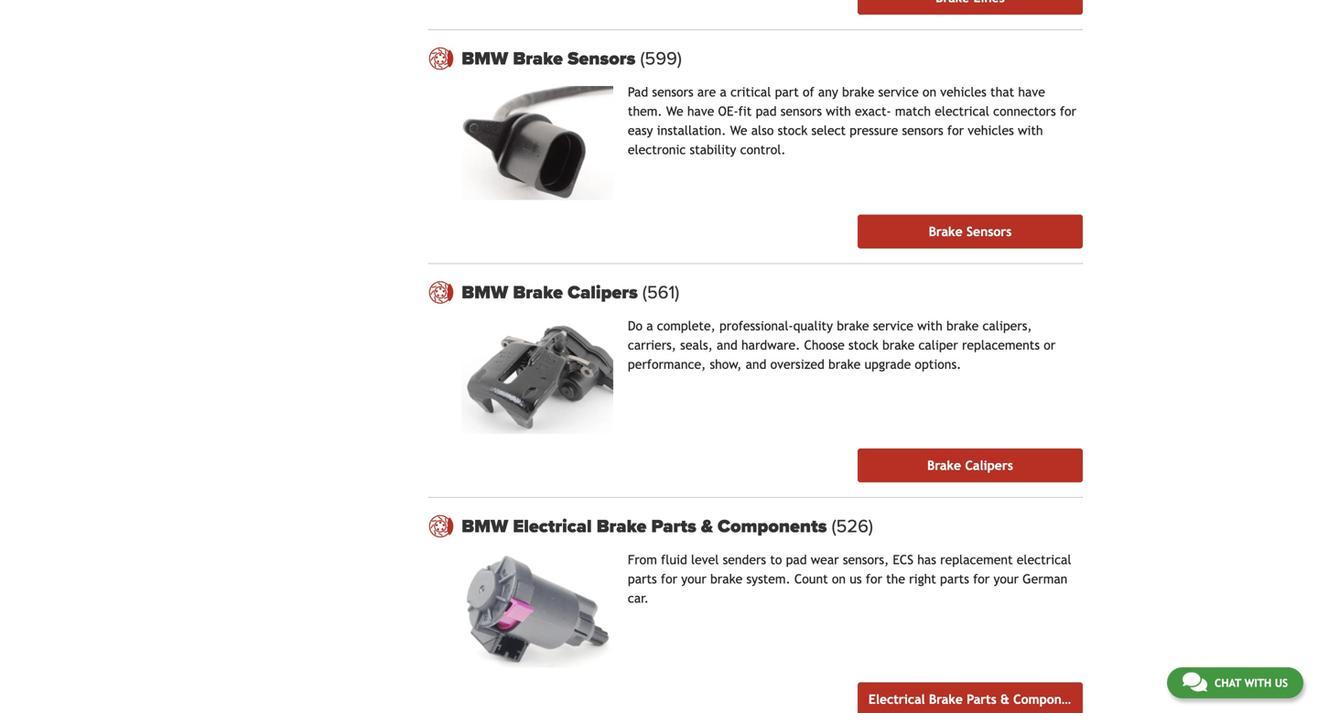 Task type: vqa. For each thing, say whether or not it's contained in the screenshot.
OE- at the right top of page
yes



Task type: describe. For each thing, give the bounding box(es) containing it.
wear
[[811, 553, 839, 567]]

1 your from the left
[[682, 572, 707, 587]]

pressure
[[850, 123, 899, 138]]

bmw                                                                                    brake calipers link
[[462, 282, 1083, 304]]

any
[[819, 85, 839, 99]]

2 your from the left
[[994, 572, 1019, 587]]

stability
[[690, 142, 737, 157]]

bmw                                                                                    brake sensors
[[462, 48, 641, 70]]

1 vertical spatial sensors
[[781, 104, 822, 119]]

brake up caliper
[[947, 319, 979, 333]]

0 vertical spatial have
[[1019, 85, 1046, 99]]

1 vertical spatial and
[[746, 357, 767, 372]]

for right "connectors"
[[1060, 104, 1077, 119]]

hardware.
[[742, 338, 801, 353]]

with down "connectors"
[[1018, 123, 1044, 138]]

0 vertical spatial components
[[718, 516, 827, 538]]

system.
[[747, 572, 791, 587]]

pad sensors are a critical part of any brake service on vehicles that have them. we have oe-fit pad sensors with exact- match electrical connectors for easy installation. we also stock select pressure sensors for vehicles with electronic stability control.
[[628, 85, 1077, 157]]

right
[[910, 572, 937, 587]]

connectors
[[994, 104, 1057, 119]]

do
[[628, 319, 643, 333]]

show,
[[710, 357, 742, 372]]

caliper
[[919, 338, 959, 353]]

2 horizontal spatial sensors
[[902, 123, 944, 138]]

brake up upgrade
[[883, 338, 915, 353]]

with left us
[[1245, 677, 1272, 690]]

with inside 'do a complete, professional-quality brake service with brake calipers, carriers, seals, and hardware. choose stock brake caliper replacements or performance, show, and oversized brake upgrade options.'
[[918, 319, 943, 333]]

chat with us link
[[1168, 668, 1304, 699]]

installation.
[[657, 123, 727, 138]]

performance,
[[628, 357, 706, 372]]

match
[[896, 104, 931, 119]]

car.
[[628, 591, 649, 606]]

of
[[803, 85, 815, 99]]

exact-
[[855, 104, 892, 119]]

seals,
[[681, 338, 713, 353]]

for right pressure at the top of page
[[948, 123, 964, 138]]

0 vertical spatial sensors
[[652, 85, 694, 99]]

brake sensors thumbnail image image
[[462, 86, 613, 200]]

0 vertical spatial electrical
[[513, 516, 592, 538]]

chat with us
[[1215, 677, 1289, 690]]

also
[[752, 123, 774, 138]]

carriers,
[[628, 338, 677, 353]]

electrical inside from fluid level senders to pad wear sensors, ecs has replacement electrical parts for your brake system. count on us for the right parts for your german car.
[[1017, 553, 1072, 567]]

fluid
[[661, 553, 688, 567]]

brake inside from fluid level senders to pad wear sensors, ecs has replacement electrical parts for your brake system. count on us for the right parts for your german car.
[[711, 572, 743, 587]]

electronic
[[628, 142, 686, 157]]

replacement
[[941, 553, 1013, 567]]

for right us
[[866, 572, 883, 587]]

us
[[850, 572, 862, 587]]

or
[[1044, 338, 1056, 353]]

brake calipers link
[[858, 449, 1083, 483]]

bmw for bmw                                                                                    brake sensors
[[462, 48, 508, 70]]

brake calipers thumbnail image image
[[462, 320, 613, 434]]

bmw                                                                                    electrical brake parts & components
[[462, 516, 832, 538]]

replacements
[[962, 338, 1040, 353]]

on inside the pad sensors are a critical part of any brake service on vehicles that have them. we have oe-fit pad sensors with exact- match electrical connectors for easy installation. we also stock select pressure sensors for vehicles with electronic stability control.
[[923, 85, 937, 99]]

brake sensors
[[929, 224, 1012, 239]]

on inside from fluid level senders to pad wear sensors, ecs has replacement electrical parts for your brake system. count on us for the right parts for your german car.
[[832, 572, 846, 587]]

stock inside the pad sensors are a critical part of any brake service on vehicles that have them. we have oe-fit pad sensors with exact- match electrical connectors for easy installation. we also stock select pressure sensors for vehicles with electronic stability control.
[[778, 123, 808, 138]]

pad inside from fluid level senders to pad wear sensors, ecs has replacement electrical parts for your brake system. count on us for the right parts for your german car.
[[786, 553, 807, 567]]

electrical inside the pad sensors are a critical part of any brake service on vehicles that have them. we have oe-fit pad sensors with exact- match electrical connectors for easy installation. we also stock select pressure sensors for vehicles with electronic stability control.
[[935, 104, 990, 119]]

1 parts from the left
[[628, 572, 657, 587]]

0 vertical spatial vehicles
[[941, 85, 987, 99]]

are
[[698, 85, 716, 99]]

electrical brake parts & components
[[869, 692, 1088, 707]]

chat
[[1215, 677, 1242, 690]]

2 parts from the left
[[941, 572, 970, 587]]

level
[[691, 553, 719, 567]]



Task type: locate. For each thing, give the bounding box(es) containing it.
1 vertical spatial stock
[[849, 338, 879, 353]]

0 vertical spatial stock
[[778, 123, 808, 138]]

choose
[[804, 338, 845, 353]]

0 horizontal spatial parts
[[652, 516, 697, 538]]

on
[[923, 85, 937, 99], [832, 572, 846, 587]]

brake
[[513, 48, 563, 70], [929, 224, 963, 239], [513, 282, 563, 304], [928, 458, 962, 473], [597, 516, 647, 538], [929, 692, 963, 707]]

0 horizontal spatial and
[[717, 338, 738, 353]]

sensors
[[568, 48, 636, 70], [967, 224, 1012, 239]]

bmw for bmw                                                                                    electrical brake parts & components
[[462, 516, 508, 538]]

do a complete, professional-quality brake service with brake calipers, carriers, seals, and hardware. choose stock brake caliper replacements or performance, show, and oversized brake upgrade options.
[[628, 319, 1056, 372]]

1 horizontal spatial pad
[[786, 553, 807, 567]]

pad up also
[[756, 104, 777, 119]]

& inside electrical brake parts & components link
[[1001, 692, 1010, 707]]

pad
[[756, 104, 777, 119], [786, 553, 807, 567]]

1 vertical spatial sensors
[[967, 224, 1012, 239]]

bmw                                                                                    brake sensors link
[[462, 48, 1083, 70]]

1 horizontal spatial stock
[[849, 338, 879, 353]]

service inside 'do a complete, professional-quality brake service with brake calipers, carriers, seals, and hardware. choose stock brake caliper replacements or performance, show, and oversized brake upgrade options.'
[[873, 319, 914, 333]]

a right do
[[647, 319, 653, 333]]

0 horizontal spatial components
[[718, 516, 827, 538]]

brake inside the pad sensors are a critical part of any brake service on vehicles that have them. we have oe-fit pad sensors with exact- match electrical connectors for easy installation. we also stock select pressure sensors for vehicles with electronic stability control.
[[843, 85, 875, 99]]

bmw                                                                                    brake calipers
[[462, 282, 643, 304]]

1 horizontal spatial sensors
[[781, 104, 822, 119]]

with
[[826, 104, 852, 119], [1018, 123, 1044, 138], [918, 319, 943, 333], [1245, 677, 1272, 690]]

1 bmw from the top
[[462, 48, 508, 70]]

your down level
[[682, 572, 707, 587]]

upgrade
[[865, 357, 911, 372]]

brake up choose
[[837, 319, 870, 333]]

bmw for bmw                                                                                    brake calipers
[[462, 282, 508, 304]]

us
[[1275, 677, 1289, 690]]

part
[[775, 85, 799, 99]]

stock up upgrade
[[849, 338, 879, 353]]

0 vertical spatial service
[[879, 85, 919, 99]]

comments image
[[1183, 671, 1208, 693]]

professional-
[[720, 319, 794, 333]]

calipers
[[568, 282, 638, 304], [966, 458, 1014, 473]]

0 horizontal spatial stock
[[778, 123, 808, 138]]

have down are
[[688, 104, 715, 119]]

1 horizontal spatial sensors
[[967, 224, 1012, 239]]

stock
[[778, 123, 808, 138], [849, 338, 879, 353]]

sensors,
[[843, 553, 889, 567]]

components
[[718, 516, 827, 538], [1014, 692, 1088, 707]]

electrical brake parts & components link
[[858, 683, 1088, 713]]

service
[[879, 85, 919, 99], [873, 319, 914, 333]]

quality
[[794, 319, 833, 333]]

1 horizontal spatial your
[[994, 572, 1019, 587]]

1 vertical spatial &
[[1001, 692, 1010, 707]]

that
[[991, 85, 1015, 99]]

0 horizontal spatial calipers
[[568, 282, 638, 304]]

1 vertical spatial service
[[873, 319, 914, 333]]

service up upgrade
[[873, 319, 914, 333]]

2 vertical spatial bmw
[[462, 516, 508, 538]]

1 vertical spatial calipers
[[966, 458, 1014, 473]]

easy
[[628, 123, 653, 138]]

service up match
[[879, 85, 919, 99]]

a inside 'do a complete, professional-quality brake service with brake calipers, carriers, seals, and hardware. choose stock brake caliper replacements or performance, show, and oversized brake upgrade options.'
[[647, 319, 653, 333]]

vehicles left that at the right top
[[941, 85, 987, 99]]

with up caliper
[[918, 319, 943, 333]]

0 horizontal spatial electrical
[[935, 104, 990, 119]]

0 vertical spatial and
[[717, 338, 738, 353]]

with up select
[[826, 104, 852, 119]]

bmw
[[462, 48, 508, 70], [462, 282, 508, 304], [462, 516, 508, 538]]

1 horizontal spatial a
[[720, 85, 727, 99]]

0 horizontal spatial your
[[682, 572, 707, 587]]

0 horizontal spatial &
[[701, 516, 713, 538]]

1 horizontal spatial &
[[1001, 692, 1010, 707]]

pad inside the pad sensors are a critical part of any brake service on vehicles that have them. we have oe-fit pad sensors with exact- match electrical connectors for easy installation. we also stock select pressure sensors for vehicles with electronic stability control.
[[756, 104, 777, 119]]

sensors
[[652, 85, 694, 99], [781, 104, 822, 119], [902, 123, 944, 138]]

control.
[[741, 142, 786, 157]]

sensors down the of
[[781, 104, 822, 119]]

1 horizontal spatial components
[[1014, 692, 1088, 707]]

have
[[1019, 85, 1046, 99], [688, 104, 715, 119]]

ecs
[[893, 553, 914, 567]]

vehicles
[[941, 85, 987, 99], [968, 123, 1014, 138]]

we down fit
[[730, 123, 748, 138]]

brake down 'senders'
[[711, 572, 743, 587]]

parts
[[628, 572, 657, 587], [941, 572, 970, 587]]

we
[[666, 104, 684, 119], [730, 123, 748, 138]]

pad
[[628, 85, 649, 99]]

1 vertical spatial we
[[730, 123, 748, 138]]

brake down choose
[[829, 357, 861, 372]]

1 vertical spatial a
[[647, 319, 653, 333]]

1 horizontal spatial parts
[[941, 572, 970, 587]]

electrical up german
[[1017, 553, 1072, 567]]

brake
[[843, 85, 875, 99], [837, 319, 870, 333], [947, 319, 979, 333], [883, 338, 915, 353], [829, 357, 861, 372], [711, 572, 743, 587]]

electrical
[[513, 516, 592, 538], [869, 692, 926, 707]]

select
[[812, 123, 846, 138]]

0 vertical spatial parts
[[652, 516, 697, 538]]

1 horizontal spatial parts
[[967, 692, 997, 707]]

0 horizontal spatial on
[[832, 572, 846, 587]]

fit
[[739, 104, 752, 119]]

1 horizontal spatial have
[[1019, 85, 1046, 99]]

0 vertical spatial a
[[720, 85, 727, 99]]

brake calipers
[[928, 458, 1014, 473]]

to
[[770, 553, 782, 567]]

senders
[[723, 553, 767, 567]]

and
[[717, 338, 738, 353], [746, 357, 767, 372]]

1 horizontal spatial calipers
[[966, 458, 1014, 473]]

1 vertical spatial bmw
[[462, 282, 508, 304]]

from
[[628, 553, 657, 567]]

0 vertical spatial &
[[701, 516, 713, 538]]

on up match
[[923, 85, 937, 99]]

0 vertical spatial electrical
[[935, 104, 990, 119]]

service inside the pad sensors are a critical part of any brake service on vehicles that have them. we have oe-fit pad sensors with exact- match electrical connectors for easy installation. we also stock select pressure sensors for vehicles with electronic stability control.
[[879, 85, 919, 99]]

1 horizontal spatial and
[[746, 357, 767, 372]]

0 vertical spatial calipers
[[568, 282, 638, 304]]

electrical right match
[[935, 104, 990, 119]]

electrical brake parts & components thumbnail image image
[[462, 554, 613, 668]]

1 vertical spatial have
[[688, 104, 715, 119]]

2 bmw from the top
[[462, 282, 508, 304]]

0 horizontal spatial we
[[666, 104, 684, 119]]

1 vertical spatial electrical
[[1017, 553, 1072, 567]]

1 vertical spatial components
[[1014, 692, 1088, 707]]

the
[[887, 572, 906, 587]]

on left us
[[832, 572, 846, 587]]

1 horizontal spatial electrical
[[1017, 553, 1072, 567]]

0 vertical spatial pad
[[756, 104, 777, 119]]

them.
[[628, 104, 663, 119]]

vehicles down "connectors"
[[968, 123, 1014, 138]]

and up the show,
[[717, 338, 738, 353]]

a right are
[[720, 85, 727, 99]]

oe-
[[719, 104, 739, 119]]

parts down replacement on the bottom right of page
[[941, 572, 970, 587]]

oversized
[[771, 357, 825, 372]]

1 vertical spatial vehicles
[[968, 123, 1014, 138]]

sensors up them. on the top of the page
[[652, 85, 694, 99]]

stock inside 'do a complete, professional-quality brake service with brake calipers, carriers, seals, and hardware. choose stock brake caliper replacements or performance, show, and oversized brake upgrade options.'
[[849, 338, 879, 353]]

0 vertical spatial on
[[923, 85, 937, 99]]

3 bmw from the top
[[462, 516, 508, 538]]

electrical
[[935, 104, 990, 119], [1017, 553, 1072, 567]]

your
[[682, 572, 707, 587], [994, 572, 1019, 587]]

brake sensors link
[[858, 215, 1083, 249]]

for
[[1060, 104, 1077, 119], [948, 123, 964, 138], [661, 572, 678, 587], [866, 572, 883, 587], [974, 572, 990, 587]]

sensors down match
[[902, 123, 944, 138]]

1 vertical spatial on
[[832, 572, 846, 587]]

1 vertical spatial electrical
[[869, 692, 926, 707]]

0 vertical spatial we
[[666, 104, 684, 119]]

parts
[[652, 516, 697, 538], [967, 692, 997, 707]]

1 horizontal spatial we
[[730, 123, 748, 138]]

0 horizontal spatial sensors
[[652, 85, 694, 99]]

complete,
[[657, 319, 716, 333]]

1 horizontal spatial on
[[923, 85, 937, 99]]

2 vertical spatial sensors
[[902, 123, 944, 138]]

for down fluid
[[661, 572, 678, 587]]

1 vertical spatial pad
[[786, 553, 807, 567]]

0 horizontal spatial electrical
[[513, 516, 592, 538]]

pad right to
[[786, 553, 807, 567]]

bmw                                                                                    electrical brake parts & components link
[[462, 516, 1083, 538]]

count
[[795, 572, 828, 587]]

0 horizontal spatial a
[[647, 319, 653, 333]]

german
[[1023, 572, 1068, 587]]

0 horizontal spatial have
[[688, 104, 715, 119]]

brake up exact-
[[843, 85, 875, 99]]

0 horizontal spatial parts
[[628, 572, 657, 587]]

0 vertical spatial bmw
[[462, 48, 508, 70]]

and down "hardware."
[[746, 357, 767, 372]]

have up "connectors"
[[1019, 85, 1046, 99]]

your down replacement on the bottom right of page
[[994, 572, 1019, 587]]

for down replacement on the bottom right of page
[[974, 572, 990, 587]]

has
[[918, 553, 937, 567]]

a inside the pad sensors are a critical part of any brake service on vehicles that have them. we have oe-fit pad sensors with exact- match electrical connectors for easy installation. we also stock select pressure sensors for vehicles with electronic stability control.
[[720, 85, 727, 99]]

we up installation.
[[666, 104, 684, 119]]

stock right also
[[778, 123, 808, 138]]

0 vertical spatial sensors
[[568, 48, 636, 70]]

a
[[720, 85, 727, 99], [647, 319, 653, 333]]

&
[[701, 516, 713, 538], [1001, 692, 1010, 707]]

from fluid level senders to pad wear sensors, ecs has replacement electrical parts for your brake system. count on us for the right parts for your german car.
[[628, 553, 1072, 606]]

parts down from
[[628, 572, 657, 587]]

0 horizontal spatial pad
[[756, 104, 777, 119]]

1 vertical spatial parts
[[967, 692, 997, 707]]

calipers,
[[983, 319, 1033, 333]]

1 horizontal spatial electrical
[[869, 692, 926, 707]]

options.
[[915, 357, 962, 372]]

critical
[[731, 85, 771, 99]]

0 horizontal spatial sensors
[[568, 48, 636, 70]]



